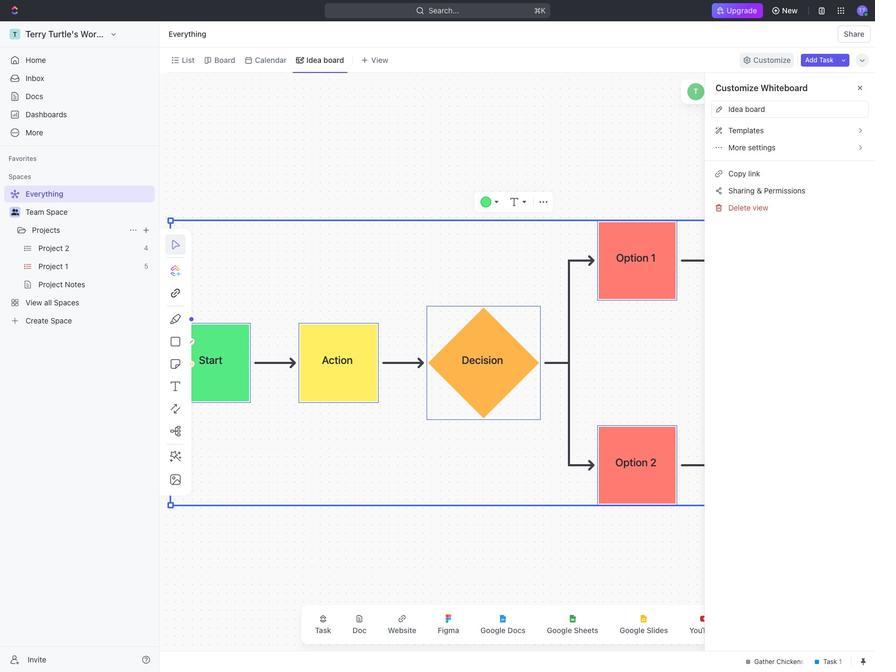 Task type: describe. For each thing, give the bounding box(es) containing it.
spaces inside tree
[[54, 298, 79, 307]]

add task button
[[801, 54, 838, 66]]

more for more settings
[[729, 143, 746, 152]]

project 1 link
[[38, 258, 140, 275]]

board link
[[212, 53, 235, 67]]

0 vertical spatial idea
[[307, 55, 322, 64]]

all
[[44, 298, 52, 307]]

space for create space
[[51, 316, 72, 325]]

website
[[388, 626, 417, 635]]

notes
[[65, 280, 85, 289]]

create space
[[26, 316, 72, 325]]

share button
[[838, 26, 871, 43]]

settings
[[748, 143, 776, 152]]

copy
[[729, 169, 747, 178]]

projects link
[[32, 222, 125, 239]]

0 vertical spatial spaces
[[9, 173, 31, 181]]

google slides
[[620, 626, 668, 635]]

customize button
[[740, 53, 794, 67]]

list link
[[180, 53, 195, 67]]

project notes link
[[38, 276, 153, 293]]

customize whiteboard
[[716, 83, 808, 93]]

workspace
[[81, 29, 125, 39]]

google for google docs
[[481, 626, 506, 635]]

delete view button
[[712, 200, 869, 217]]

figma
[[438, 626, 459, 635]]

more for more
[[26, 128, 43, 137]]

terry turtle's workspace, , element
[[10, 29, 20, 39]]

youtube
[[690, 626, 720, 635]]

google sheets
[[547, 626, 599, 635]]

project notes
[[38, 280, 85, 289]]

docs inside sidebar navigation
[[26, 92, 43, 101]]

1 vertical spatial t
[[694, 87, 698, 96]]

more button
[[4, 124, 155, 141]]

sharing
[[729, 186, 755, 195]]

templates
[[729, 126, 764, 135]]

delete
[[729, 203, 751, 212]]

tt
[[859, 7, 866, 13]]

t inside sidebar navigation
[[13, 30, 17, 38]]

calendar link
[[253, 53, 287, 67]]

search...
[[429, 6, 459, 15]]

view for view
[[371, 55, 389, 64]]

sheets
[[574, 626, 599, 635]]

project 2 link
[[38, 240, 140, 257]]

youtube button
[[681, 609, 728, 642]]

0 vertical spatial board
[[324, 55, 344, 64]]

dashboards
[[26, 110, 67, 119]]

home link
[[4, 52, 155, 69]]

upgrade link
[[712, 3, 763, 18]]

view for view all spaces
[[26, 298, 42, 307]]

share
[[844, 29, 865, 38]]

board
[[214, 55, 235, 64]]

copy link button
[[712, 165, 869, 182]]

create space link
[[4, 313, 153, 330]]

0 horizontal spatial task
[[315, 626, 331, 635]]

templates button
[[705, 122, 876, 139]]

project 1
[[38, 262, 68, 271]]

4
[[144, 244, 148, 252]]

more settings
[[729, 143, 776, 152]]

doc
[[353, 626, 367, 635]]

slides
[[647, 626, 668, 635]]

view all spaces
[[26, 298, 79, 307]]

sidebar navigation
[[0, 21, 162, 673]]

calendar
[[255, 55, 287, 64]]

everything link inside sidebar navigation
[[4, 186, 153, 203]]

view all spaces link
[[4, 295, 153, 312]]

figma button
[[429, 609, 468, 642]]

docs link
[[4, 88, 155, 105]]

tree inside sidebar navigation
[[4, 186, 155, 330]]

google sheets button
[[539, 609, 607, 642]]

delete view
[[729, 203, 769, 212]]

permissions
[[764, 186, 806, 195]]

dashboards link
[[4, 106, 155, 123]]

0 horizontal spatial idea board
[[307, 55, 344, 64]]

1 vertical spatial board
[[745, 105, 766, 114]]

100% button
[[770, 85, 793, 98]]



Task type: locate. For each thing, give the bounding box(es) containing it.
1 horizontal spatial more
[[729, 143, 746, 152]]

1 horizontal spatial idea board
[[729, 105, 766, 114]]

space for team space
[[46, 208, 68, 217]]

1 horizontal spatial docs
[[508, 626, 526, 635]]

1 horizontal spatial everything link
[[166, 28, 209, 41]]

docs
[[26, 92, 43, 101], [508, 626, 526, 635]]

idea
[[307, 55, 322, 64], [729, 105, 743, 114]]

0 vertical spatial space
[[46, 208, 68, 217]]

0 horizontal spatial everything link
[[4, 186, 153, 203]]

1 vertical spatial customize
[[716, 83, 759, 93]]

0 horizontal spatial board
[[324, 55, 344, 64]]

idea board link
[[304, 53, 344, 67]]

everything up list
[[169, 29, 206, 38]]

1 google from the left
[[481, 626, 506, 635]]

1 horizontal spatial view
[[371, 55, 389, 64]]

idea board up templates
[[729, 105, 766, 114]]

1 vertical spatial space
[[51, 316, 72, 325]]

more down dashboards
[[26, 128, 43, 137]]

0 horizontal spatial more
[[26, 128, 43, 137]]

add task
[[806, 56, 834, 64]]

1 horizontal spatial task
[[820, 56, 834, 64]]

customize inside button
[[754, 55, 791, 64]]

0 vertical spatial project
[[38, 244, 63, 253]]

1 vertical spatial everything link
[[4, 186, 153, 203]]

google right figma
[[481, 626, 506, 635]]

everything link
[[166, 28, 209, 41], [4, 186, 153, 203]]

1 horizontal spatial idea
[[729, 105, 743, 114]]

space down view all spaces on the left top of the page
[[51, 316, 72, 325]]

1 vertical spatial spaces
[[54, 298, 79, 307]]

&
[[757, 186, 762, 195]]

0 horizontal spatial everything
[[26, 189, 63, 198]]

idea up templates
[[729, 105, 743, 114]]

new button
[[768, 2, 805, 19]]

0 vertical spatial everything
[[169, 29, 206, 38]]

0 horizontal spatial google
[[481, 626, 506, 635]]

0 horizontal spatial docs
[[26, 92, 43, 101]]

favorites
[[9, 155, 37, 163]]

2 horizontal spatial google
[[620, 626, 645, 635]]

projects
[[32, 226, 60, 235]]

0 vertical spatial docs
[[26, 92, 43, 101]]

⌘k
[[535, 6, 546, 15]]

doc button
[[344, 609, 375, 642]]

more down templates
[[729, 143, 746, 152]]

customize down customize button
[[716, 83, 759, 93]]

inbox
[[26, 74, 44, 83]]

list
[[182, 55, 195, 64]]

1 horizontal spatial board
[[745, 105, 766, 114]]

invite
[[28, 655, 46, 665]]

board
[[324, 55, 344, 64], [745, 105, 766, 114]]

favorites button
[[4, 153, 41, 165]]

google docs button
[[472, 609, 534, 642]]

task right add
[[820, 56, 834, 64]]

1 horizontal spatial everything
[[169, 29, 206, 38]]

1 horizontal spatial spaces
[[54, 298, 79, 307]]

idea right calendar
[[307, 55, 322, 64]]

user group image
[[11, 209, 19, 216]]

0 vertical spatial customize
[[754, 55, 791, 64]]

1 vertical spatial docs
[[508, 626, 526, 635]]

whiteboard
[[761, 83, 808, 93]]

0 vertical spatial view
[[371, 55, 389, 64]]

1 vertical spatial idea
[[729, 105, 743, 114]]

0 vertical spatial more
[[26, 128, 43, 137]]

view inside sidebar navigation
[[26, 298, 42, 307]]

add
[[806, 56, 818, 64]]

tree containing everything
[[4, 186, 155, 330]]

view button
[[358, 47, 392, 73]]

create
[[26, 316, 49, 325]]

2 project from the top
[[38, 262, 63, 271]]

0 horizontal spatial view
[[26, 298, 42, 307]]

0 vertical spatial task
[[820, 56, 834, 64]]

1 vertical spatial view
[[26, 298, 42, 307]]

0 vertical spatial everything link
[[166, 28, 209, 41]]

1 project from the top
[[38, 244, 63, 253]]

0 vertical spatial idea board
[[307, 55, 344, 64]]

project left 2 on the left top of page
[[38, 244, 63, 253]]

100%
[[773, 87, 791, 96]]

google docs
[[481, 626, 526, 635]]

board down customize whiteboard
[[745, 105, 766, 114]]

more settings button
[[712, 139, 869, 156]]

link
[[749, 169, 761, 178]]

2
[[65, 244, 69, 253]]

customize
[[754, 55, 791, 64], [716, 83, 759, 93]]

home
[[26, 55, 46, 65]]

docs inside button
[[508, 626, 526, 635]]

1 vertical spatial everything
[[26, 189, 63, 198]]

5
[[144, 262, 148, 270]]

new
[[782, 6, 798, 15]]

t
[[13, 30, 17, 38], [694, 87, 698, 96]]

everything link up team space link
[[4, 186, 153, 203]]

more
[[26, 128, 43, 137], [729, 143, 746, 152]]

view
[[371, 55, 389, 64], [26, 298, 42, 307]]

board left view dropdown button in the top of the page
[[324, 55, 344, 64]]

customize for customize
[[754, 55, 791, 64]]

inbox link
[[4, 70, 155, 87]]

website button
[[380, 609, 425, 642]]

2 vertical spatial project
[[38, 280, 63, 289]]

team space
[[26, 208, 68, 217]]

everything inside sidebar navigation
[[26, 189, 63, 198]]

task button
[[307, 609, 340, 642]]

tt button
[[854, 2, 871, 19]]

0 horizontal spatial t
[[13, 30, 17, 38]]

google slides button
[[611, 609, 677, 642]]

0 horizontal spatial spaces
[[9, 173, 31, 181]]

spaces right all
[[54, 298, 79, 307]]

1 vertical spatial more
[[729, 143, 746, 152]]

task
[[820, 56, 834, 64], [315, 626, 331, 635]]

turtle's
[[48, 29, 78, 39]]

everything for everything "link" inside sidebar navigation
[[26, 189, 63, 198]]

idea board left view dropdown button in the top of the page
[[307, 55, 344, 64]]

copy link
[[729, 169, 761, 178]]

spaces
[[9, 173, 31, 181], [54, 298, 79, 307]]

0 vertical spatial t
[[13, 30, 17, 38]]

team space link
[[26, 204, 153, 221]]

task left doc
[[315, 626, 331, 635]]

everything up team space
[[26, 189, 63, 198]]

1 vertical spatial idea board
[[729, 105, 766, 114]]

project up view all spaces on the left top of the page
[[38, 280, 63, 289]]

everything for the right everything "link"
[[169, 29, 206, 38]]

1 vertical spatial project
[[38, 262, 63, 271]]

customize for customize whiteboard
[[716, 83, 759, 93]]

1 horizontal spatial google
[[547, 626, 572, 635]]

everything
[[169, 29, 206, 38], [26, 189, 63, 198]]

project for project 1
[[38, 262, 63, 271]]

2 google from the left
[[547, 626, 572, 635]]

spaces down the favorites button
[[9, 173, 31, 181]]

tree
[[4, 186, 155, 330]]

0 horizontal spatial idea
[[307, 55, 322, 64]]

project 2
[[38, 244, 69, 253]]

more inside dropdown button
[[26, 128, 43, 137]]

3 google from the left
[[620, 626, 645, 635]]

3 project from the top
[[38, 280, 63, 289]]

project for project 2
[[38, 244, 63, 253]]

templates button
[[712, 122, 869, 139]]

view
[[753, 203, 769, 212]]

view inside button
[[371, 55, 389, 64]]

space up projects on the top of page
[[46, 208, 68, 217]]

1 vertical spatial task
[[315, 626, 331, 635]]

everything link up list
[[166, 28, 209, 41]]

project for project notes
[[38, 280, 63, 289]]

project
[[38, 244, 63, 253], [38, 262, 63, 271], [38, 280, 63, 289]]

view button
[[358, 53, 392, 67]]

1 horizontal spatial t
[[694, 87, 698, 96]]

terry
[[26, 29, 46, 39]]

google for google slides
[[620, 626, 645, 635]]

customize up customize whiteboard
[[754, 55, 791, 64]]

google for google sheets
[[547, 626, 572, 635]]

idea board
[[307, 55, 344, 64], [729, 105, 766, 114]]

google left sheets
[[547, 626, 572, 635]]

team
[[26, 208, 44, 217]]

1
[[65, 262, 68, 271]]

terry turtle's workspace
[[26, 29, 125, 39]]

google left slides
[[620, 626, 645, 635]]

sharing & permissions
[[729, 186, 806, 195]]

project left 1
[[38, 262, 63, 271]]

upgrade
[[727, 6, 758, 15]]

space
[[46, 208, 68, 217], [51, 316, 72, 325]]

sharing & permissions button
[[712, 182, 869, 200]]

more inside button
[[729, 143, 746, 152]]

google
[[481, 626, 506, 635], [547, 626, 572, 635], [620, 626, 645, 635]]



Task type: vqa. For each thing, say whether or not it's contained in the screenshot.
bottommost Idea
yes



